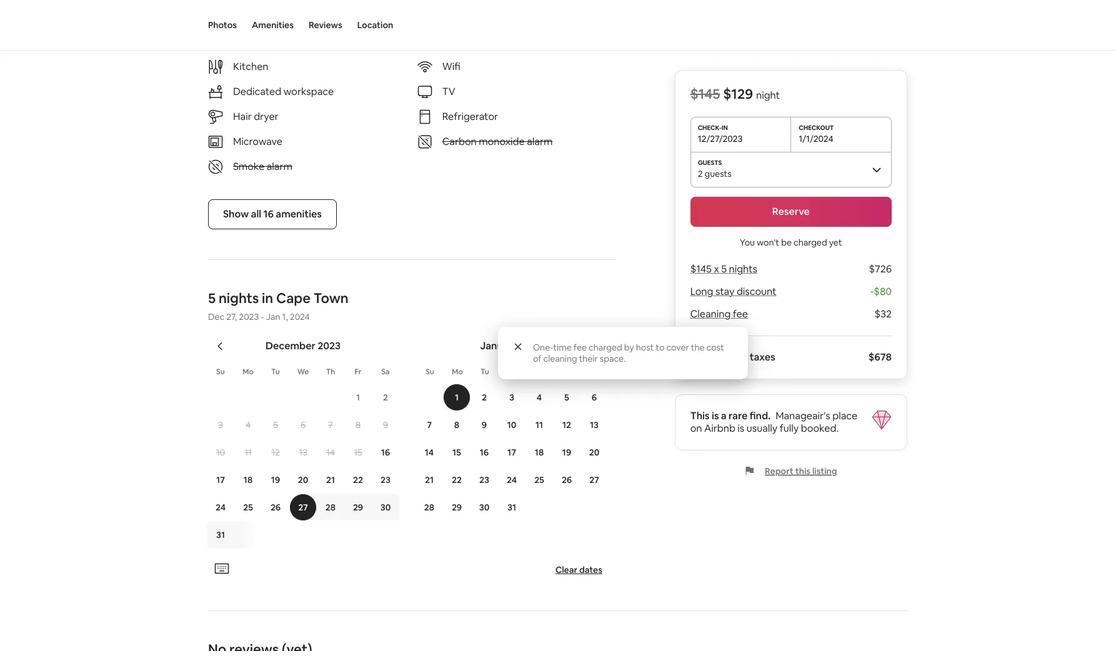 Task type: locate. For each thing, give the bounding box(es) containing it.
dec
[[208, 311, 225, 323]]

offers
[[312, 28, 350, 45]]

18
[[535, 447, 544, 458], [244, 475, 253, 486]]

1 horizontal spatial 23 button
[[471, 467, 498, 493]]

su right sa
[[426, 367, 434, 377]]

- left jan
[[261, 311, 264, 323]]

0 horizontal spatial su
[[216, 367, 225, 377]]

hair
[[233, 110, 252, 123]]

1 horizontal spatial 28 button
[[416, 495, 443, 521]]

2 16 button from the left
[[471, 440, 498, 466]]

this for report
[[796, 466, 811, 477]]

1 horizontal spatial 12 button
[[553, 412, 581, 438]]

2 28 button from the left
[[416, 495, 443, 521]]

0 horizontal spatial 3
[[218, 420, 223, 431]]

29 for second the 29 button
[[452, 502, 462, 513]]

1 15 from the left
[[354, 447, 362, 458]]

2 mo from the left
[[452, 367, 463, 377]]

time
[[554, 342, 572, 353]]

2 down january at the left bottom of page
[[482, 392, 487, 403]]

9
[[383, 420, 388, 431], [482, 420, 487, 431]]

2 29 from the left
[[452, 502, 462, 513]]

nights up 27,
[[219, 289, 259, 307]]

4 for bottommost 4 button
[[246, 420, 251, 431]]

17 for topmost 17 button
[[508, 447, 516, 458]]

23
[[381, 475, 391, 486], [480, 475, 490, 486]]

2 tu from the left
[[481, 367, 489, 377]]

place left the reviews button
[[273, 28, 309, 45]]

fee inside the one-time fee charged by host to cover the cost of cleaning their space.
[[574, 342, 587, 353]]

1 14 from the left
[[326, 447, 335, 458]]

night
[[757, 89, 780, 102]]

1 tu from the left
[[271, 367, 280, 377]]

1 29 from the left
[[353, 502, 363, 513]]

0 horizontal spatial 9
[[383, 420, 388, 431]]

0 horizontal spatial 4 button
[[234, 412, 262, 438]]

1 $145 from the top
[[691, 85, 721, 103]]

1 vertical spatial 18
[[244, 475, 253, 486]]

0 horizontal spatial 11 button
[[234, 440, 262, 466]]

fee right time
[[574, 342, 587, 353]]

0 horizontal spatial 30 button
[[372, 495, 400, 521]]

is inside manageair's place on airbnb is usually fully booked.
[[738, 422, 745, 435]]

one-
[[533, 342, 554, 353]]

1 2 from the left
[[383, 392, 388, 403]]

22 button
[[344, 467, 372, 493], [443, 467, 471, 493]]

this left listing
[[796, 466, 811, 477]]

su down dec at the top of page
[[216, 367, 225, 377]]

4
[[537, 392, 542, 403], [246, 420, 251, 431]]

charged left by on the bottom of the page
[[589, 342, 623, 353]]

1 horizontal spatial 22
[[452, 475, 462, 486]]

1 9 from the left
[[383, 420, 388, 431]]

25
[[535, 475, 544, 486], [243, 502, 253, 513]]

1 horizontal spatial 6
[[592, 392, 597, 403]]

alarm right monoxide in the top of the page
[[527, 135, 553, 148]]

place right manageair's
[[833, 410, 858, 423]]

1 14 button from the left
[[317, 440, 344, 466]]

1 vertical spatial 11
[[245, 447, 252, 458]]

5
[[722, 263, 727, 276], [208, 289, 216, 307], [565, 392, 569, 403], [273, 420, 278, 431]]

29 for 2nd the 29 button from the right
[[353, 502, 363, 513]]

5 nights in cape town dec 27, 2023 - jan 1, 2024
[[208, 289, 349, 323]]

2 9 from the left
[[482, 420, 487, 431]]

long
[[691, 285, 714, 298]]

tu
[[271, 367, 280, 377], [481, 367, 489, 377]]

december
[[266, 339, 316, 353]]

0 horizontal spatial 2
[[383, 392, 388, 403]]

1 horizontal spatial 11 button
[[526, 412, 553, 438]]

dedicated
[[233, 85, 281, 98]]

0 vertical spatial 10 button
[[498, 412, 526, 438]]

1 horizontal spatial tu
[[481, 367, 489, 377]]

1 vertical spatial this
[[796, 466, 811, 477]]

refrigerator
[[442, 110, 498, 123]]

0 horizontal spatial 23
[[381, 475, 391, 486]]

0 horizontal spatial nights
[[219, 289, 259, 307]]

0 horizontal spatial 14
[[326, 447, 335, 458]]

2 22 button from the left
[[443, 467, 471, 493]]

6 button down we
[[289, 412, 317, 438]]

14 for first 14 button from right
[[425, 447, 434, 458]]

tu down january at the left bottom of page
[[481, 367, 489, 377]]

15
[[354, 447, 362, 458], [453, 447, 461, 458]]

8 button
[[344, 412, 372, 438], [443, 412, 471, 438]]

0 horizontal spatial fee
[[574, 342, 587, 353]]

7 button
[[317, 412, 344, 438], [416, 412, 443, 438]]

8 for first the 8 button from the right
[[454, 420, 460, 431]]

0 horizontal spatial 12 button
[[262, 440, 289, 466]]

1 su from the left
[[216, 367, 225, 377]]

fee down the long stay discount 'button'
[[733, 308, 748, 321]]

0 vertical spatial 25
[[535, 475, 544, 486]]

0 horizontal spatial 2024
[[290, 311, 310, 323]]

1 horizontal spatial is
[[738, 422, 745, 435]]

th
[[326, 367, 335, 377]]

1 horizontal spatial 4
[[537, 392, 542, 403]]

this for what
[[247, 28, 270, 45]]

nights inside 5 nights in cape town dec 27, 2023 - jan 1, 2024
[[219, 289, 259, 307]]

0 horizontal spatial 20
[[298, 475, 308, 486]]

0 horizontal spatial 8
[[356, 420, 361, 431]]

1 button
[[344, 385, 372, 411], [443, 385, 471, 411]]

1 horizontal spatial 3 button
[[498, 385, 526, 411]]

alarm right smoke
[[267, 160, 293, 173]]

calendar application
[[193, 326, 1037, 560]]

clear
[[556, 565, 578, 576]]

fr
[[355, 367, 362, 377]]

0 vertical spatial -
[[871, 285, 874, 298]]

0 horizontal spatial 26
[[271, 502, 281, 513]]

a
[[721, 410, 727, 423]]

5 button
[[553, 385, 581, 411], [262, 412, 289, 438]]

5 inside 5 nights in cape town dec 27, 2023 - jan 1, 2024
[[208, 289, 216, 307]]

0 horizontal spatial 13 button
[[289, 440, 317, 466]]

1 horizontal spatial charged
[[794, 237, 828, 248]]

1 horizontal spatial 11
[[536, 420, 543, 431]]

1 21 button from the left
[[317, 467, 344, 493]]

1 horizontal spatial 30
[[479, 502, 490, 513]]

1 vertical spatial 12
[[271, 447, 280, 458]]

7
[[328, 420, 333, 431], [427, 420, 432, 431]]

1 horizontal spatial 22 button
[[443, 467, 471, 493]]

by
[[624, 342, 634, 353]]

yet
[[829, 237, 842, 248]]

0 horizontal spatial is
[[712, 410, 719, 423]]

tv
[[442, 85, 456, 98]]

1 vertical spatial 26 button
[[262, 495, 289, 521]]

0 horizontal spatial 22 button
[[344, 467, 372, 493]]

is left a
[[712, 410, 719, 423]]

reserve button
[[691, 197, 892, 227]]

clear dates
[[556, 565, 603, 576]]

6 down we
[[301, 420, 306, 431]]

2 21 button from the left
[[416, 467, 443, 493]]

0 horizontal spatial 18
[[244, 475, 253, 486]]

6 button down their
[[581, 385, 608, 411]]

4 for rightmost 4 button
[[537, 392, 542, 403]]

17 for leftmost 17 button
[[216, 475, 225, 486]]

total
[[691, 351, 714, 364]]

1 8 from the left
[[356, 420, 361, 431]]

3 for the bottom 3 button
[[218, 420, 223, 431]]

1 horizontal spatial fee
[[733, 308, 748, 321]]

to
[[656, 342, 665, 353]]

2024
[[290, 311, 310, 323], [520, 339, 544, 353]]

nights up long stay discount
[[729, 263, 758, 276]]

0 horizontal spatial 17 button
[[207, 467, 234, 493]]

0 vertical spatial 2024
[[290, 311, 310, 323]]

1 vertical spatial 18 button
[[234, 467, 262, 493]]

carbon
[[442, 135, 477, 148]]

13 button
[[581, 412, 608, 438], [289, 440, 317, 466]]

1 21 from the left
[[326, 475, 335, 486]]

1 horizontal spatial 1
[[455, 392, 459, 403]]

fee
[[733, 308, 748, 321], [574, 342, 587, 353]]

2 14 button from the left
[[416, 440, 443, 466]]

0 vertical spatial nights
[[729, 263, 758, 276]]

1 horizontal spatial 14 button
[[416, 440, 443, 466]]

2024 up of
[[520, 339, 544, 353]]

3
[[510, 392, 515, 403], [218, 420, 223, 431]]

2 28 from the left
[[424, 502, 435, 513]]

6 button
[[581, 385, 608, 411], [289, 412, 317, 438]]

0 vertical spatial 4
[[537, 392, 542, 403]]

1 horizontal spatial place
[[833, 410, 858, 423]]

24
[[507, 475, 517, 486], [216, 502, 226, 513]]

2 $145 from the top
[[691, 263, 712, 276]]

1 horizontal spatial 7
[[427, 420, 432, 431]]

what
[[208, 28, 244, 45]]

2023 up th
[[318, 339, 341, 353]]

1 vertical spatial 17
[[216, 475, 225, 486]]

$145 for $129
[[691, 85, 721, 103]]

19 button
[[553, 440, 581, 466], [262, 467, 289, 493]]

0 vertical spatial 5 button
[[553, 385, 581, 411]]

14 button
[[317, 440, 344, 466], [416, 440, 443, 466]]

6 down their
[[592, 392, 597, 403]]

january 2024
[[481, 339, 544, 353]]

1 9 button from the left
[[372, 412, 400, 438]]

2 9 button from the left
[[471, 412, 498, 438]]

charged inside the one-time fee charged by host to cover the cost of cleaning their space.
[[589, 342, 623, 353]]

1 horizontal spatial 26 button
[[553, 467, 581, 493]]

16 button
[[372, 440, 400, 466], [471, 440, 498, 466]]

2 down sa
[[383, 392, 388, 403]]

20 button
[[581, 440, 608, 466], [289, 467, 317, 493]]

2 8 from the left
[[454, 420, 460, 431]]

25 for top "25" button
[[535, 475, 544, 486]]

0 vertical spatial 11
[[536, 420, 543, 431]]

0 horizontal spatial 31 button
[[207, 522, 260, 548]]

0 horizontal spatial 19 button
[[262, 467, 289, 493]]

0 horizontal spatial alarm
[[267, 160, 293, 173]]

2 22 from the left
[[452, 475, 462, 486]]

11 for 11 button to the right
[[536, 420, 543, 431]]

is left usually
[[738, 422, 745, 435]]

1 vertical spatial 13
[[299, 447, 308, 458]]

1 vertical spatial fee
[[574, 342, 587, 353]]

is
[[712, 410, 719, 423], [738, 422, 745, 435]]

0 vertical spatial 20
[[589, 447, 600, 458]]

1 vertical spatial 5 button
[[262, 412, 289, 438]]

1 horizontal spatial 9 button
[[471, 412, 498, 438]]

- down $726
[[871, 285, 874, 298]]

0 vertical spatial 3
[[510, 392, 515, 403]]

1 vertical spatial 4 button
[[234, 412, 262, 438]]

2023 inside calendar application
[[318, 339, 341, 353]]

report this listing
[[765, 466, 838, 477]]

of
[[533, 353, 542, 364]]

2 21 from the left
[[425, 475, 434, 486]]

12 button
[[553, 412, 581, 438], [262, 440, 289, 466]]

31
[[508, 502, 516, 513], [216, 530, 225, 541]]

2 30 from the left
[[479, 502, 490, 513]]

30
[[381, 502, 391, 513], [479, 502, 490, 513]]

0 horizontal spatial -
[[261, 311, 264, 323]]

1 16 button from the left
[[372, 440, 400, 466]]

18 for right 18 button
[[535, 447, 544, 458]]

14 for 1st 14 button
[[326, 447, 335, 458]]

cover
[[667, 342, 689, 353]]

1 horizontal spatial 30 button
[[471, 495, 498, 521]]

1 vertical spatial 2023
[[318, 339, 341, 353]]

1 horizontal spatial 12
[[563, 420, 571, 431]]

1 22 from the left
[[353, 475, 363, 486]]

tu left we
[[271, 367, 280, 377]]

2 1 button from the left
[[443, 385, 471, 411]]

report this listing button
[[745, 466, 838, 477]]

1 horizontal spatial 15
[[453, 447, 461, 458]]

charged for by
[[589, 342, 623, 353]]

26 button
[[553, 467, 581, 493], [262, 495, 289, 521]]

1 horizontal spatial 29 button
[[443, 495, 471, 521]]

21 for first 21 "button" from right
[[425, 475, 434, 486]]

0 horizontal spatial 30
[[381, 502, 391, 513]]

$145 left $129
[[691, 85, 721, 103]]

manageair's
[[776, 410, 831, 423]]

27
[[590, 475, 599, 486], [298, 502, 308, 513]]

photos button
[[208, 0, 237, 50]]

2 button down sa
[[372, 385, 400, 411]]

1 7 button from the left
[[317, 412, 344, 438]]

2024 right 1,
[[290, 311, 310, 323]]

$145 x 5 nights button
[[691, 263, 758, 276]]

$145 left the x at the top right of page
[[691, 263, 712, 276]]

1 horizontal spatial 2024
[[520, 339, 544, 353]]

2 7 from the left
[[427, 420, 432, 431]]

stay
[[716, 285, 735, 298]]

2023 right 27,
[[239, 311, 259, 323]]

1 mo from the left
[[243, 367, 254, 377]]

x
[[714, 263, 719, 276]]

smoke
[[233, 160, 265, 173]]

charged right be
[[794, 237, 828, 248]]

2 button down january at the left bottom of page
[[471, 385, 498, 411]]

30 button
[[372, 495, 400, 521], [471, 495, 498, 521]]

-
[[871, 285, 874, 298], [261, 311, 264, 323]]

2 8 button from the left
[[443, 412, 471, 438]]

2 14 from the left
[[425, 447, 434, 458]]

3 for the top 3 button
[[510, 392, 515, 403]]

1 horizontal spatial 16 button
[[471, 440, 498, 466]]

22
[[353, 475, 363, 486], [452, 475, 462, 486]]

place
[[273, 28, 309, 45], [833, 410, 858, 423]]

0 vertical spatial 20 button
[[581, 440, 608, 466]]

14
[[326, 447, 335, 458], [425, 447, 434, 458]]

0 horizontal spatial 20 button
[[289, 467, 317, 493]]

2 7 button from the left
[[416, 412, 443, 438]]

1 28 from the left
[[326, 502, 336, 513]]

21 button
[[317, 467, 344, 493], [416, 467, 443, 493]]

su
[[216, 367, 225, 377], [426, 367, 434, 377]]

0 horizontal spatial 8 button
[[344, 412, 372, 438]]

0 horizontal spatial this
[[247, 28, 270, 45]]

this up kitchen
[[247, 28, 270, 45]]

december 2023
[[266, 339, 341, 353]]

0 horizontal spatial 1 button
[[344, 385, 372, 411]]

15 button
[[344, 440, 372, 466], [443, 440, 471, 466]]



Task type: vqa. For each thing, say whether or not it's contained in the screenshot.


Task type: describe. For each thing, give the bounding box(es) containing it.
1 horizontal spatial 20
[[589, 447, 600, 458]]

kitchen
[[233, 60, 269, 73]]

cleaning fee button
[[691, 308, 748, 321]]

0 vertical spatial 3 button
[[498, 385, 526, 411]]

manageair's place on airbnb is usually fully booked.
[[691, 410, 858, 435]]

22 for 1st 22 "button" from left
[[353, 475, 363, 486]]

2 23 button from the left
[[471, 467, 498, 493]]

1 30 button from the left
[[372, 495, 400, 521]]

reviews button
[[309, 0, 342, 50]]

2 2 button from the left
[[471, 385, 498, 411]]

9 for 1st 9 'button' from left
[[383, 420, 388, 431]]

1 horizontal spatial 19 button
[[553, 440, 581, 466]]

1 15 button from the left
[[344, 440, 372, 466]]

you
[[740, 237, 755, 248]]

2 30 button from the left
[[471, 495, 498, 521]]

one-time fee charged by host to cover the cost of cleaning their space.
[[533, 342, 724, 364]]

12 for the topmost 12 button
[[563, 420, 571, 431]]

cost
[[707, 342, 724, 353]]

smoke alarm
[[233, 160, 293, 173]]

2 15 from the left
[[453, 447, 461, 458]]

0 horizontal spatial place
[[273, 28, 309, 45]]

place inside manageair's place on airbnb is usually fully booked.
[[833, 410, 858, 423]]

1 vertical spatial 25 button
[[234, 495, 262, 521]]

1 horizontal spatial 10 button
[[498, 412, 526, 438]]

$145 $129 night
[[691, 85, 780, 103]]

1 horizontal spatial 18 button
[[526, 440, 553, 466]]

show all 16 amenities button
[[208, 199, 337, 229]]

on
[[691, 422, 702, 435]]

0 horizontal spatial 10 button
[[207, 440, 234, 466]]

long stay discount
[[691, 285, 777, 298]]

reviews
[[309, 19, 342, 31]]

1 vertical spatial 12 button
[[262, 440, 289, 466]]

0 vertical spatial 31
[[508, 502, 516, 513]]

wifi
[[442, 60, 461, 73]]

0 horizontal spatial 5 button
[[262, 412, 289, 438]]

0 vertical spatial 25 button
[[526, 467, 553, 493]]

$129
[[724, 85, 754, 103]]

1 28 button from the left
[[317, 495, 344, 521]]

airbnb
[[705, 422, 736, 435]]

usually
[[747, 422, 778, 435]]

11 for bottommost 11 button
[[245, 447, 252, 458]]

$145 for x
[[691, 263, 712, 276]]

0 horizontal spatial 31
[[216, 530, 225, 541]]

$80
[[874, 285, 892, 298]]

1 vertical spatial 6 button
[[289, 412, 317, 438]]

2 2 from the left
[[482, 392, 487, 403]]

jan
[[266, 311, 280, 323]]

charged for yet
[[794, 237, 828, 248]]

1 1 button from the left
[[344, 385, 372, 411]]

workspace
[[284, 85, 334, 98]]

22 for second 22 "button" from the left
[[452, 475, 462, 486]]

report
[[765, 466, 794, 477]]

$145 x 5 nights
[[691, 263, 758, 276]]

0 horizontal spatial 27
[[298, 502, 308, 513]]

be
[[782, 237, 792, 248]]

-$80
[[871, 285, 892, 298]]

1 horizontal spatial 13
[[590, 420, 599, 431]]

1 22 button from the left
[[344, 467, 372, 493]]

27,
[[226, 311, 237, 323]]

2024 inside calendar application
[[520, 339, 544, 353]]

1 vertical spatial 20 button
[[289, 467, 317, 493]]

0 horizontal spatial 13
[[299, 447, 308, 458]]

0 vertical spatial 26
[[562, 475, 572, 486]]

2 su from the left
[[426, 367, 434, 377]]

12/27/2023
[[698, 133, 743, 144]]

dedicated workspace
[[233, 85, 334, 98]]

$678
[[869, 351, 892, 364]]

0 horizontal spatial 26 button
[[262, 495, 289, 521]]

21 for 2nd 21 "button" from the right
[[326, 475, 335, 486]]

1 horizontal spatial 19
[[563, 447, 572, 458]]

0 vertical spatial fee
[[733, 308, 748, 321]]

1 vertical spatial 27 button
[[289, 495, 317, 521]]

1 vertical spatial 26
[[271, 502, 281, 513]]

$726
[[869, 263, 892, 276]]

find.
[[750, 410, 771, 423]]

long stay discount button
[[691, 285, 777, 298]]

amenities
[[252, 19, 294, 31]]

12 for bottom 12 button
[[271, 447, 280, 458]]

1 horizontal spatial 20 button
[[581, 440, 608, 466]]

1 8 button from the left
[[344, 412, 372, 438]]

carbon monoxide alarm
[[442, 135, 553, 148]]

sa
[[382, 367, 390, 377]]

town
[[314, 289, 349, 307]]

2 29 button from the left
[[443, 495, 471, 521]]

1 vertical spatial 11 button
[[234, 440, 262, 466]]

$32
[[875, 308, 892, 321]]

what this place offers
[[208, 28, 350, 45]]

location button
[[357, 0, 393, 50]]

1 vertical spatial 3 button
[[207, 412, 234, 438]]

listing
[[813, 466, 838, 477]]

the
[[691, 342, 705, 353]]

1 23 from the left
[[381, 475, 391, 486]]

fully
[[780, 422, 799, 435]]

won't
[[757, 237, 780, 248]]

0 vertical spatial alarm
[[527, 135, 553, 148]]

january
[[481, 339, 518, 353]]

their
[[579, 353, 598, 364]]

1 30 from the left
[[381, 502, 391, 513]]

cleaning
[[544, 353, 577, 364]]

1 7 from the left
[[328, 420, 333, 431]]

1 horizontal spatial 5 button
[[553, 385, 581, 411]]

we
[[297, 367, 309, 377]]

amenities
[[276, 208, 322, 221]]

rare
[[729, 410, 748, 423]]

2 horizontal spatial 16
[[480, 447, 489, 458]]

cape
[[276, 289, 311, 307]]

25 for the bottommost "25" button
[[243, 502, 253, 513]]

2023 inside 5 nights in cape town dec 27, 2023 - jan 1, 2024
[[239, 311, 259, 323]]

1 vertical spatial 24
[[216, 502, 226, 513]]

this is a rare find.
[[691, 410, 771, 423]]

1 29 button from the left
[[344, 495, 372, 521]]

18 for leftmost 18 button
[[244, 475, 253, 486]]

total before taxes
[[691, 351, 776, 364]]

2024 inside 5 nights in cape town dec 27, 2023 - jan 1, 2024
[[290, 311, 310, 323]]

1 vertical spatial 19 button
[[262, 467, 289, 493]]

0 horizontal spatial 19
[[271, 475, 280, 486]]

16 inside button
[[264, 208, 274, 221]]

0 vertical spatial 17 button
[[498, 440, 526, 466]]

9 for second 9 'button' from left
[[482, 420, 487, 431]]

0 vertical spatial 12 button
[[553, 412, 581, 438]]

0 vertical spatial 6
[[592, 392, 597, 403]]

cleaning
[[691, 308, 731, 321]]

1 vertical spatial alarm
[[267, 160, 293, 173]]

all
[[251, 208, 261, 221]]

host
[[636, 342, 654, 353]]

8 for 2nd the 8 button from the right
[[356, 420, 361, 431]]

1 2 button from the left
[[372, 385, 400, 411]]

space.
[[600, 353, 626, 364]]

you won't be charged yet
[[740, 237, 842, 248]]

booked.
[[801, 422, 839, 435]]

0 vertical spatial 27
[[590, 475, 599, 486]]

show
[[223, 208, 249, 221]]

before
[[716, 351, 748, 364]]

1 horizontal spatial 16
[[381, 447, 390, 458]]

2 15 button from the left
[[443, 440, 471, 466]]

1 vertical spatial 10
[[216, 447, 225, 458]]

1 vertical spatial 13 button
[[289, 440, 317, 466]]

0 vertical spatial 31 button
[[498, 495, 526, 521]]

reserve
[[773, 205, 810, 218]]

- inside 5 nights in cape town dec 27, 2023 - jan 1, 2024
[[261, 311, 264, 323]]

1 23 button from the left
[[372, 467, 400, 493]]

taxes
[[750, 351, 776, 364]]

discount
[[737, 285, 777, 298]]

1 vertical spatial 24 button
[[207, 495, 234, 521]]

dryer
[[254, 110, 279, 123]]

hair dryer
[[233, 110, 279, 123]]

in
[[262, 289, 273, 307]]

1 vertical spatial 6
[[301, 420, 306, 431]]

1 horizontal spatial -
[[871, 285, 874, 298]]

1 horizontal spatial 6 button
[[581, 385, 608, 411]]

1 1 from the left
[[356, 392, 360, 403]]

1 horizontal spatial 24 button
[[498, 467, 526, 493]]

2 1 from the left
[[455, 392, 459, 403]]

monoxide
[[479, 135, 525, 148]]

1 horizontal spatial 24
[[507, 475, 517, 486]]

amenities button
[[252, 0, 294, 50]]

location
[[357, 19, 393, 31]]

0 vertical spatial 13 button
[[581, 412, 608, 438]]

1 horizontal spatial 4 button
[[526, 385, 553, 411]]

1/1/2024
[[799, 133, 834, 144]]

0 horizontal spatial 18 button
[[234, 467, 262, 493]]

cleaning fee
[[691, 308, 748, 321]]

photos
[[208, 19, 237, 31]]

dates
[[580, 565, 603, 576]]

clear dates button
[[551, 560, 608, 581]]

0 vertical spatial 27 button
[[581, 467, 608, 493]]

1 horizontal spatial 10
[[507, 420, 517, 431]]

price breakdown dialog
[[498, 327, 748, 380]]

2 23 from the left
[[480, 475, 490, 486]]



